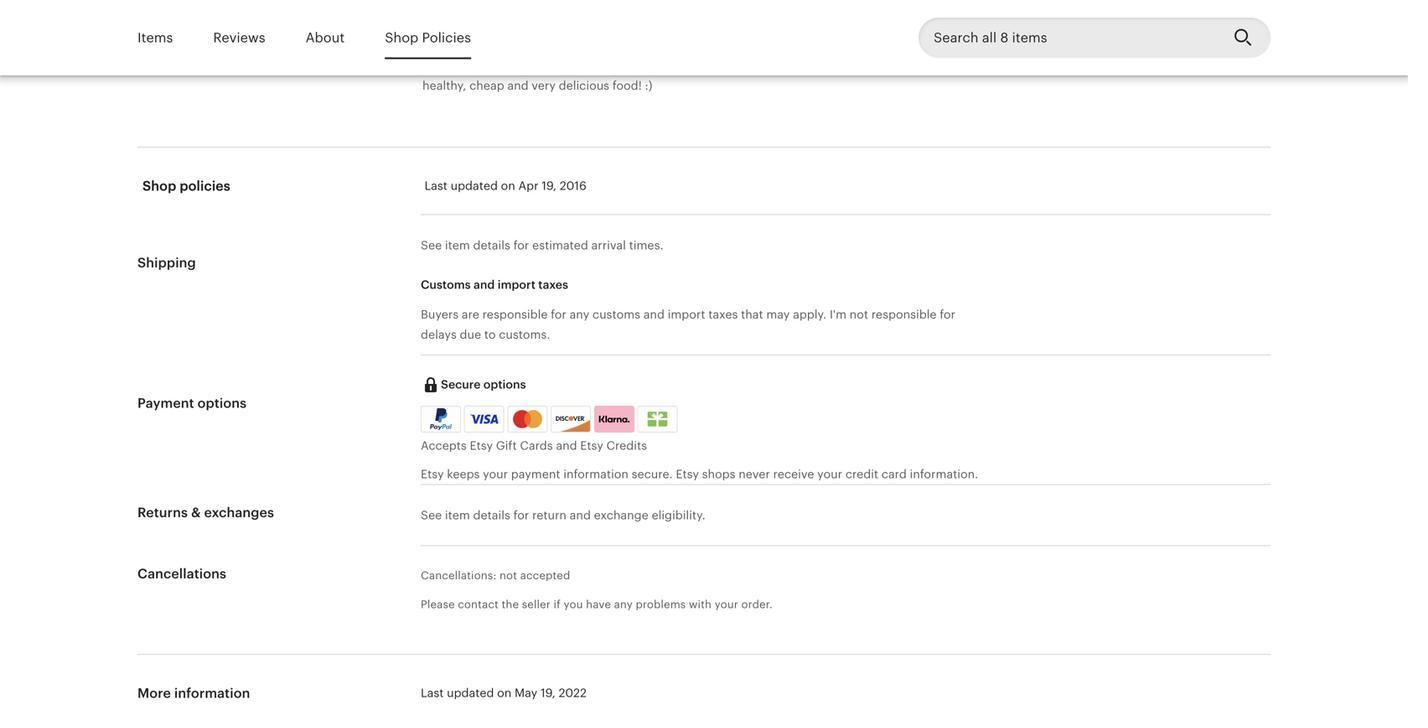 Task type: vqa. For each thing, say whether or not it's contained in the screenshot.
"Earrings" link
no



Task type: describe. For each thing, give the bounding box(es) containing it.
shop policies link
[[385, 18, 471, 57]]

cancellations
[[137, 566, 226, 581]]

and up even
[[495, 46, 516, 59]]

details for estimated
[[473, 238, 510, 252]]

apply.
[[793, 308, 827, 321]]

more
[[137, 686, 171, 701]]

hi
[[422, 29, 434, 43]]

am
[[429, 46, 446, 59]]

handmade,
[[575, 62, 638, 76]]

last for last updated on apr 19, 2016
[[425, 179, 448, 192]]

card
[[882, 467, 907, 481]]

import inside buyers are responsible for any customs and import taxes that may apply. i'm not responsible for delays due to customs.
[[668, 308, 705, 321]]

&
[[191, 505, 201, 520]]

0 vertical spatial import
[[498, 278, 536, 291]]

item for see item details for estimated arrival times.
[[445, 238, 470, 252]]

see for see item details for return and exchange eligibility.
[[421, 508, 442, 522]]

shops
[[702, 467, 736, 481]]

problems
[[636, 598, 686, 610]]

you
[[564, 598, 583, 610]]

see item details for return and exchange eligibility.
[[421, 508, 706, 522]]

delicious
[[559, 79, 609, 92]]

returns
[[137, 505, 188, 520]]

exchange
[[594, 508, 649, 522]]

last updated on apr 19, 2016
[[425, 179, 587, 192]]

that
[[741, 308, 763, 321]]

customs.
[[499, 328, 550, 341]]

pascale
[[449, 46, 492, 59]]

keeps
[[447, 467, 480, 481]]

0 vertical spatial taxes
[[538, 278, 568, 291]]

everything
[[552, 46, 612, 59]]

your for please contact the seller if you have any problems with your order.
[[715, 598, 738, 610]]

shop for shop policies
[[143, 178, 176, 194]]

any inside buyers are responsible for any customs and import taxes that may apply. i'm not responsible for delays due to customs.
[[570, 308, 589, 321]]

may
[[515, 686, 538, 700]]

accepted
[[520, 569, 570, 582]]

payment options
[[137, 396, 247, 411]]

healthy,
[[422, 79, 466, 92]]

for for buyers are responsible for any customs and import taxes that may apply. i'm not responsible for delays due to customs.
[[551, 308, 567, 321]]

return
[[532, 508, 567, 522]]

eligibility.
[[652, 508, 706, 522]]

2 i from the left
[[519, 46, 523, 59]]

very
[[532, 79, 556, 92]]

etsy left gift
[[470, 439, 493, 452]]

apr
[[518, 179, 539, 192]]

19, for 2016
[[542, 179, 557, 192]]

last updated on may 19, 2022
[[421, 686, 587, 700]]

payment
[[511, 467, 560, 481]]

are
[[462, 308, 479, 321]]

hi there, i am pascale and i love everything about food, but even more about handmade, healthy, cheap and very delicious food! :)
[[422, 29, 653, 92]]

there,
[[437, 29, 470, 43]]

on for may
[[497, 686, 512, 700]]

etsy down discover image at the bottom left
[[580, 439, 603, 452]]

estimated
[[532, 238, 588, 252]]

reviews link
[[213, 18, 265, 57]]

etsy keeps your payment information secure. etsy shops never receive your credit card information.
[[421, 467, 978, 481]]

1 vertical spatial not
[[500, 569, 517, 582]]

about
[[306, 30, 345, 45]]

if
[[554, 598, 561, 610]]

on for apr
[[501, 179, 515, 192]]

secure
[[441, 378, 481, 391]]

love
[[526, 46, 549, 59]]

credit
[[846, 467, 879, 481]]

secure.
[[632, 467, 673, 481]]

credits
[[607, 439, 647, 452]]

gift
[[496, 439, 517, 452]]

cards
[[520, 439, 553, 452]]

customs
[[593, 308, 640, 321]]

see for see item details for estimated arrival times.
[[421, 238, 442, 252]]

2022
[[559, 686, 587, 700]]

19, for 2022
[[541, 686, 556, 700]]

shop for shop policies
[[385, 30, 419, 45]]

policies
[[180, 178, 230, 194]]

customs
[[421, 278, 471, 291]]

shipping
[[137, 255, 196, 270]]

updated for apr
[[451, 179, 498, 192]]

to
[[484, 328, 496, 341]]

shop policies
[[385, 30, 471, 45]]

even
[[477, 62, 504, 76]]

cancellations:
[[421, 569, 497, 582]]

items link
[[137, 18, 173, 57]]

:)
[[645, 79, 653, 92]]

and right return
[[570, 508, 591, 522]]



Task type: locate. For each thing, give the bounding box(es) containing it.
0 vertical spatial updated
[[451, 179, 498, 192]]

etsy
[[470, 439, 493, 452], [580, 439, 603, 452], [421, 467, 444, 481], [676, 467, 699, 481]]

options for secure options
[[484, 378, 526, 391]]

about up very
[[539, 62, 572, 76]]

your for etsy keeps your payment information secure. etsy shops never receive your credit card information.
[[817, 467, 842, 481]]

see up cancellations:
[[421, 508, 442, 522]]

2 details from the top
[[473, 508, 510, 522]]

cancellations: not accepted
[[421, 569, 570, 582]]

cheap
[[470, 79, 504, 92]]

never
[[739, 467, 770, 481]]

customs and import taxes
[[421, 278, 568, 291]]

please contact the seller if you have any problems with your order.
[[421, 598, 773, 610]]

food,
[[422, 62, 452, 76]]

1 vertical spatial see
[[421, 508, 442, 522]]

secure options
[[441, 378, 526, 391]]

information right more on the bottom
[[174, 686, 250, 701]]

import down see item details for estimated arrival times.
[[498, 278, 536, 291]]

last
[[425, 179, 448, 192], [421, 686, 444, 700]]

shop left policies
[[143, 178, 176, 194]]

contact
[[458, 598, 499, 610]]

klarna image
[[594, 406, 634, 432]]

1 horizontal spatial responsible
[[872, 308, 937, 321]]

details down "keeps"
[[473, 508, 510, 522]]

payment
[[137, 396, 194, 411]]

19,
[[542, 179, 557, 192], [541, 686, 556, 700]]

1 vertical spatial taxes
[[708, 308, 738, 321]]

0 vertical spatial details
[[473, 238, 510, 252]]

0 horizontal spatial shop
[[143, 178, 176, 194]]

0 vertical spatial information
[[563, 467, 629, 481]]

exchanges
[[204, 505, 274, 520]]

options for payment options
[[198, 396, 247, 411]]

for for see item details for estimated arrival times.
[[514, 238, 529, 252]]

0 horizontal spatial about
[[539, 62, 572, 76]]

not up the the
[[500, 569, 517, 582]]

0 horizontal spatial responsible
[[482, 308, 548, 321]]

items
[[137, 30, 173, 45]]

options up 'visa' icon
[[484, 378, 526, 391]]

paypal image
[[423, 408, 459, 430]]

0 horizontal spatial taxes
[[538, 278, 568, 291]]

not inside buyers are responsible for any customs and import taxes that may apply. i'm not responsible for delays due to customs.
[[850, 308, 868, 321]]

please
[[421, 598, 455, 610]]

shop left hi
[[385, 30, 419, 45]]

food!
[[613, 79, 642, 92]]

2 see from the top
[[421, 508, 442, 522]]

0 vertical spatial options
[[484, 378, 526, 391]]

information
[[563, 467, 629, 481], [174, 686, 250, 701]]

taxes inside buyers are responsible for any customs and import taxes that may apply. i'm not responsible for delays due to customs.
[[708, 308, 738, 321]]

and down discover image at the bottom left
[[556, 439, 577, 452]]

0 vertical spatial item
[[445, 238, 470, 252]]

the
[[502, 598, 519, 610]]

more information
[[137, 686, 250, 701]]

import
[[498, 278, 536, 291], [668, 308, 705, 321]]

1 see from the top
[[421, 238, 442, 252]]

import left 'that'
[[668, 308, 705, 321]]

1 horizontal spatial taxes
[[708, 308, 738, 321]]

1 horizontal spatial information
[[563, 467, 629, 481]]

more
[[507, 62, 536, 76]]

0 vertical spatial 19,
[[542, 179, 557, 192]]

details for return
[[473, 508, 510, 522]]

item down "keeps"
[[445, 508, 470, 522]]

updated left may
[[447, 686, 494, 700]]

accepts etsy gift cards and etsy credits
[[421, 439, 647, 452]]

updated for may
[[447, 686, 494, 700]]

see
[[421, 238, 442, 252], [421, 508, 442, 522]]

visa image
[[470, 411, 499, 427]]

accepts
[[421, 439, 467, 452]]

not right the i'm
[[850, 308, 868, 321]]

0 horizontal spatial import
[[498, 278, 536, 291]]

1 horizontal spatial import
[[668, 308, 705, 321]]

responsible right the i'm
[[872, 308, 937, 321]]

1 horizontal spatial i
[[519, 46, 523, 59]]

taxes down estimated
[[538, 278, 568, 291]]

may
[[766, 308, 790, 321]]

etsy down the accepts
[[421, 467, 444, 481]]

taxes
[[538, 278, 568, 291], [708, 308, 738, 321]]

options right payment
[[198, 396, 247, 411]]

Search all 8 items text field
[[919, 18, 1221, 58]]

on left may
[[497, 686, 512, 700]]

information.
[[910, 467, 978, 481]]

receive
[[773, 467, 814, 481]]

1 horizontal spatial about
[[615, 46, 648, 59]]

taxes left 'that'
[[708, 308, 738, 321]]

about
[[615, 46, 648, 59], [539, 62, 572, 76]]

due
[[460, 328, 481, 341]]

shop policies
[[143, 178, 230, 194]]

1 vertical spatial item
[[445, 508, 470, 522]]

1 vertical spatial any
[[614, 598, 633, 610]]

1 horizontal spatial options
[[484, 378, 526, 391]]

item for see item details for return and exchange eligibility.
[[445, 508, 470, 522]]

times.
[[629, 238, 664, 252]]

0 horizontal spatial information
[[174, 686, 250, 701]]

on left apr
[[501, 179, 515, 192]]

1 vertical spatial on
[[497, 686, 512, 700]]

1 details from the top
[[473, 238, 510, 252]]

1 vertical spatial options
[[198, 396, 247, 411]]

1 vertical spatial shop
[[143, 178, 176, 194]]

with
[[689, 598, 712, 610]]

your down gift
[[483, 467, 508, 481]]

options
[[484, 378, 526, 391], [198, 396, 247, 411]]

any right have
[[614, 598, 633, 610]]

1 horizontal spatial not
[[850, 308, 868, 321]]

for for see item details for return and exchange eligibility.
[[514, 508, 529, 522]]

0 vertical spatial about
[[615, 46, 648, 59]]

1 horizontal spatial any
[[614, 598, 633, 610]]

2 item from the top
[[445, 508, 470, 522]]

i left love
[[519, 46, 523, 59]]

buyers are responsible for any customs and import taxes that may apply. i'm not responsible for delays due to customs.
[[421, 308, 956, 341]]

any left customs
[[570, 308, 589, 321]]

item up "customs"
[[445, 238, 470, 252]]

seller
[[522, 598, 551, 610]]

giftcard image
[[643, 411, 672, 427]]

1 responsible from the left
[[482, 308, 548, 321]]

0 horizontal spatial not
[[500, 569, 517, 582]]

and down more on the top left
[[507, 79, 529, 92]]

discover image
[[552, 409, 592, 433]]

have
[[586, 598, 611, 610]]

mastercard image
[[510, 408, 545, 430]]

any
[[570, 308, 589, 321], [614, 598, 633, 610]]

1 item from the top
[[445, 238, 470, 252]]

but
[[455, 62, 474, 76]]

1 vertical spatial information
[[174, 686, 250, 701]]

1 horizontal spatial your
[[715, 598, 738, 610]]

1 vertical spatial 19,
[[541, 686, 556, 700]]

see up "customs"
[[421, 238, 442, 252]]

1 horizontal spatial shop
[[385, 30, 419, 45]]

and right customs
[[644, 308, 665, 321]]

and inside buyers are responsible for any customs and import taxes that may apply. i'm not responsible for delays due to customs.
[[644, 308, 665, 321]]

0 vertical spatial see
[[421, 238, 442, 252]]

and up 'are'
[[474, 278, 495, 291]]

arrival
[[591, 238, 626, 252]]

1 vertical spatial about
[[539, 62, 572, 76]]

i
[[422, 46, 426, 59], [519, 46, 523, 59]]

0 vertical spatial any
[[570, 308, 589, 321]]

0 horizontal spatial options
[[198, 396, 247, 411]]

1 vertical spatial import
[[668, 308, 705, 321]]

shop
[[385, 30, 419, 45], [143, 178, 176, 194]]

for
[[514, 238, 529, 252], [551, 308, 567, 321], [940, 308, 956, 321], [514, 508, 529, 522]]

i left am
[[422, 46, 426, 59]]

responsible
[[482, 308, 548, 321], [872, 308, 937, 321]]

about up handmade,
[[615, 46, 648, 59]]

order.
[[741, 598, 773, 610]]

reviews
[[213, 30, 265, 45]]

0 horizontal spatial your
[[483, 467, 508, 481]]

0 vertical spatial shop
[[385, 30, 419, 45]]

buyers
[[421, 308, 459, 321]]

0 horizontal spatial i
[[422, 46, 426, 59]]

0 horizontal spatial any
[[570, 308, 589, 321]]

details
[[473, 238, 510, 252], [473, 508, 510, 522]]

details up customs and import taxes
[[473, 238, 510, 252]]

1 vertical spatial last
[[421, 686, 444, 700]]

1 vertical spatial updated
[[447, 686, 494, 700]]

19, right may
[[541, 686, 556, 700]]

policies
[[422, 30, 471, 45]]

2 horizontal spatial your
[[817, 467, 842, 481]]

about link
[[306, 18, 345, 57]]

1 i from the left
[[422, 46, 426, 59]]

i'm
[[830, 308, 847, 321]]

returns & exchanges
[[137, 505, 274, 520]]

responsible up customs.
[[482, 308, 548, 321]]

your right with
[[715, 598, 738, 610]]

19, right apr
[[542, 179, 557, 192]]

not
[[850, 308, 868, 321], [500, 569, 517, 582]]

your left credit in the right bottom of the page
[[817, 467, 842, 481]]

updated left apr
[[451, 179, 498, 192]]

information down credits
[[563, 467, 629, 481]]

2016
[[560, 179, 587, 192]]

1 vertical spatial details
[[473, 508, 510, 522]]

0 vertical spatial on
[[501, 179, 515, 192]]

item
[[445, 238, 470, 252], [445, 508, 470, 522]]

etsy left shops
[[676, 467, 699, 481]]

0 vertical spatial last
[[425, 179, 448, 192]]

updated
[[451, 179, 498, 192], [447, 686, 494, 700]]

last for last updated on may 19, 2022
[[421, 686, 444, 700]]

see item details for estimated arrival times.
[[421, 238, 664, 252]]

2 responsible from the left
[[872, 308, 937, 321]]

delays
[[421, 328, 457, 341]]

0 vertical spatial not
[[850, 308, 868, 321]]



